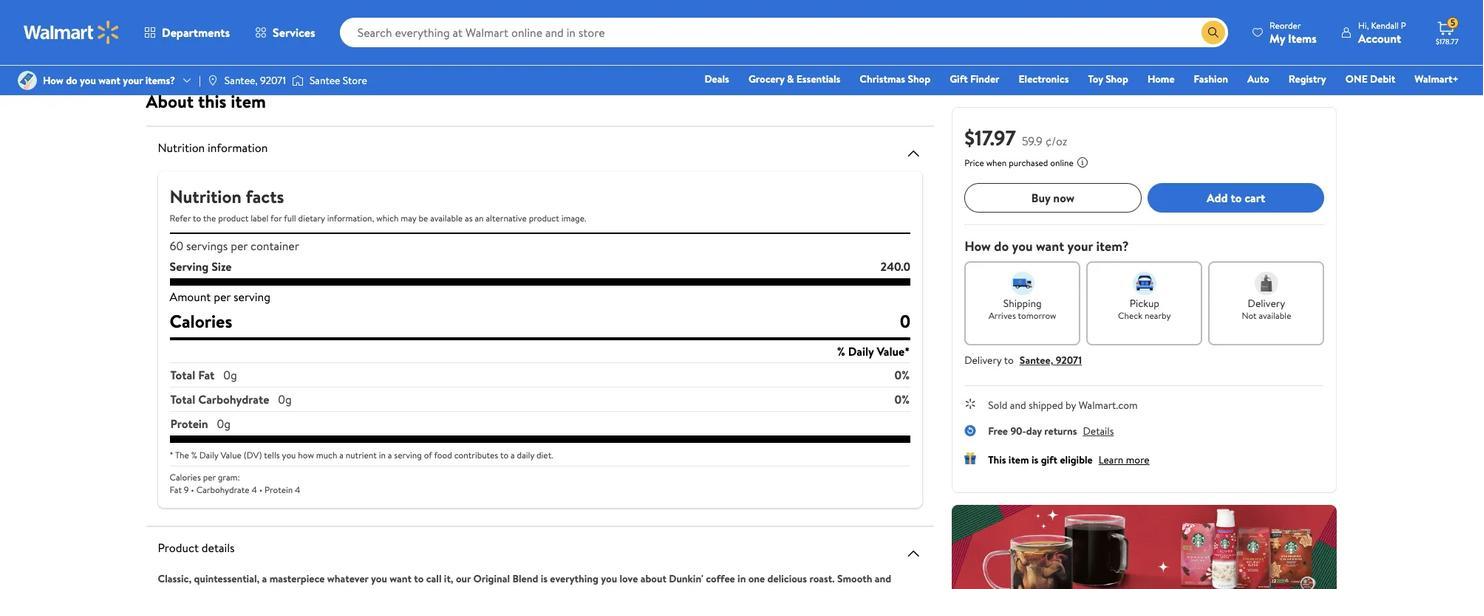 Task type: vqa. For each thing, say whether or not it's contained in the screenshot.
Advanced inside $ 3 47 43.4 ¢/Oz Purell Advanced Hand Sanitizer Refreshing Gel, 8 Oz Pump Bottle
no



Task type: describe. For each thing, give the bounding box(es) containing it.
90-
[[1011, 424, 1026, 439]]

frills.
[[576, 588, 599, 590]]

walmart image
[[24, 21, 120, 44]]

to left santee, 92071 button
[[1004, 353, 1014, 368]]

calories per gram: fat 9 • carbohydrate 4 • protein 4
[[170, 472, 300, 497]]

electronics
[[1019, 72, 1069, 86]]

per
[[231, 238, 248, 254]]

1 4 from the left
[[252, 484, 257, 497]]

0 horizontal spatial %
[[191, 449, 197, 462]]

label
[[251, 212, 269, 225]]

image.
[[562, 212, 586, 225]]

delivery to santee, 92071
[[965, 353, 1082, 368]]

available inside the delivery not available
[[1259, 310, 1292, 322]]

which
[[376, 212, 399, 225]]

about this item
[[146, 89, 266, 114]]

shipping
[[1004, 296, 1042, 311]]

0g for carbohydrate
[[278, 392, 292, 408]]

a right much
[[339, 449, 344, 462]]

full
[[284, 212, 296, 225]]

0 horizontal spatial protein
[[170, 416, 208, 432]]

Search search field
[[340, 18, 1228, 47]]

home
[[1148, 72, 1175, 86]]

every
[[499, 588, 523, 590]]

gram:
[[218, 472, 240, 484]]

classic, quintessential, a masterpiece whatever you want to call it, our original blend is everything you love about dunkin' coffee in one delicious roast. smooth and flavorful, original blend delivers our signature taste and easy drinkability in every cup. it's no frills. no fuss. just great dunkin'
[[158, 572, 892, 590]]

your for items?
[[123, 73, 143, 88]]

total carbohydrate
[[170, 392, 269, 408]]

1 horizontal spatial santee,
[[1020, 353, 1054, 368]]

deals
[[705, 72, 729, 86]]

love
[[620, 572, 638, 587]]

grocery & essentials link
[[742, 71, 847, 87]]

dietary
[[298, 212, 325, 225]]

buy
[[1032, 190, 1051, 206]]

learn
[[1099, 453, 1124, 468]]

drinkability
[[434, 588, 485, 590]]

no
[[602, 588, 615, 590]]

when
[[987, 157, 1007, 169]]

nutrition information image
[[905, 145, 923, 163]]

nutrient
[[346, 449, 377, 462]]

0
[[900, 309, 911, 334]]

santee
[[310, 73, 340, 88]]

add
[[1207, 190, 1228, 206]]

it's
[[547, 588, 560, 590]]

to inside "button"
[[1231, 190, 1242, 206]]

$17.97 59.9 ¢/oz
[[965, 123, 1068, 152]]

1 vertical spatial our
[[306, 588, 321, 590]]

purchased
[[1009, 157, 1048, 169]]

you up taste at the left bottom of the page
[[371, 572, 387, 587]]

coffee
[[706, 572, 735, 587]]

0 vertical spatial blend
[[513, 572, 538, 587]]

1 vertical spatial dunkin'
[[688, 588, 722, 590]]

items
[[1288, 30, 1317, 46]]

2 • from the left
[[259, 484, 262, 497]]

store
[[343, 73, 367, 88]]

59.9
[[1022, 133, 1043, 149]]

 image for how do you want your items?
[[18, 71, 37, 90]]

registry link
[[1282, 71, 1333, 87]]

of
[[424, 449, 432, 462]]

a inside classic, quintessential, a masterpiece whatever you want to call it, our original blend is everything you love about dunkin' coffee in one delicious roast. smooth and flavorful, original blend delivers our signature taste and easy drinkability in every cup. it's no frills. no fuss. just great dunkin'
[[262, 572, 267, 587]]

finder
[[970, 72, 1000, 86]]

this
[[198, 89, 227, 114]]

1 horizontal spatial item
[[1009, 453, 1029, 468]]

want for items?
[[98, 73, 120, 88]]

0% for total carbohydrate
[[895, 392, 910, 408]]

day
[[1026, 424, 1042, 439]]

carbohydrate inside calories per gram: fat 9 • carbohydrate 4 • protein 4
[[196, 484, 250, 497]]

debit
[[1370, 72, 1396, 86]]

intent image for delivery image
[[1255, 272, 1279, 296]]

walmart.com
[[1079, 398, 1138, 413]]

nearby
[[1145, 310, 1171, 322]]

walmart+
[[1415, 72, 1459, 86]]

available inside nutrition facts refer to the product label for full dietary information, which may be available as an alternative product image.
[[430, 212, 463, 225]]

intent image for pickup image
[[1133, 272, 1157, 296]]

home link
[[1141, 71, 1182, 87]]

1 product group from the left
[[149, 0, 314, 40]]

total for total fat
[[170, 367, 195, 384]]

delivery for not
[[1248, 296, 1286, 311]]

legal information image
[[1077, 157, 1089, 169]]

calories for calories
[[170, 309, 232, 334]]

pickup check nearby
[[1118, 296, 1171, 322]]

a right nutrient
[[388, 449, 392, 462]]

cart
[[1245, 190, 1266, 206]]

one debit
[[1346, 72, 1396, 86]]

by
[[1066, 398, 1076, 413]]

shop for toy shop
[[1106, 72, 1129, 86]]

price when purchased online
[[965, 157, 1074, 169]]

product
[[158, 540, 199, 557]]

departments button
[[132, 15, 243, 50]]

quintessential,
[[194, 572, 260, 587]]

one
[[749, 572, 765, 587]]

Walmart Site-Wide search field
[[340, 18, 1228, 47]]

daily
[[517, 449, 535, 462]]

tomorrow
[[1018, 310, 1057, 322]]

taste
[[368, 588, 391, 590]]

0 horizontal spatial item
[[231, 89, 266, 114]]

do for how do you want your items?
[[66, 73, 77, 88]]

container
[[251, 238, 299, 254]]

gifting made easy image
[[965, 453, 977, 465]]

0g for fat
[[223, 367, 237, 384]]

alternative
[[486, 212, 527, 225]]

want for item?
[[1036, 237, 1064, 256]]

0 vertical spatial serving
[[234, 289, 270, 305]]

deals link
[[698, 71, 736, 87]]

1 horizontal spatial and
[[875, 572, 892, 587]]

tells
[[264, 449, 280, 462]]

0 vertical spatial original
[[473, 572, 510, 587]]

2 4 from the left
[[295, 484, 300, 497]]

departments
[[162, 24, 230, 41]]

per for calories
[[203, 472, 216, 484]]

santee, 92071 button
[[1020, 353, 1082, 368]]

diet.
[[537, 449, 553, 462]]

calories for calories per gram: fat 9 • carbohydrate 4 • protein 4
[[170, 472, 201, 484]]

fashion
[[1194, 72, 1228, 86]]

essentials
[[797, 72, 841, 86]]

for
[[271, 212, 282, 225]]

1 horizontal spatial in
[[488, 588, 496, 590]]

servings
[[186, 238, 228, 254]]

2 horizontal spatial in
[[738, 572, 746, 587]]

kendall
[[1371, 19, 1399, 31]]

online
[[1051, 157, 1074, 169]]

now
[[1054, 190, 1075, 206]]

to inside classic, quintessential, a masterpiece whatever you want to call it, our original blend is everything you love about dunkin' coffee in one delicious roast. smooth and flavorful, original blend delivers our signature taste and easy drinkability in every cup. it's no frills. no fuss. just great dunkin'
[[414, 572, 424, 587]]

do for how do you want your item?
[[994, 237, 1009, 256]]

contributes
[[454, 449, 498, 462]]

0 vertical spatial is
[[1032, 453, 1039, 468]]

everything
[[550, 572, 599, 587]]

to inside nutrition facts refer to the product label for full dietary information, which may be available as an alternative product image.
[[193, 212, 201, 225]]

just
[[640, 588, 659, 590]]

add to cart button
[[1148, 183, 1325, 213]]

|
[[199, 73, 201, 88]]

0% for total fat
[[895, 367, 910, 384]]

one
[[1346, 72, 1368, 86]]

3 product group from the left
[[543, 0, 708, 40]]

fashion link
[[1187, 71, 1235, 87]]

1 vertical spatial daily
[[199, 449, 218, 462]]

arrives
[[989, 310, 1016, 322]]

1 vertical spatial blend
[[241, 588, 266, 590]]

information
[[208, 140, 268, 156]]

you up intent image for shipping
[[1012, 237, 1033, 256]]

information,
[[327, 212, 374, 225]]

how for how do you want your item?
[[965, 237, 991, 256]]



Task type: locate. For each thing, give the bounding box(es) containing it.
and left easy
[[393, 588, 410, 590]]

 image
[[207, 75, 219, 86]]

1 horizontal spatial want
[[390, 572, 412, 587]]

buy now
[[1032, 190, 1075, 206]]

1 • from the left
[[191, 484, 194, 497]]

nutrition
[[158, 140, 205, 156], [170, 184, 242, 209]]

services
[[273, 24, 315, 41]]

is up it's
[[541, 572, 548, 587]]

60  servings per container
[[170, 238, 299, 254]]

fuss.
[[617, 588, 638, 590]]

 image down walmart 'image'
[[18, 71, 37, 90]]

to left daily
[[500, 449, 509, 462]]

1 vertical spatial and
[[875, 572, 892, 587]]

1 horizontal spatial delivery
[[1248, 296, 1286, 311]]

how down walmart 'image'
[[43, 73, 63, 88]]

dunkin' up the great
[[669, 572, 704, 587]]

protein up the
[[170, 416, 208, 432]]

in right nutrient
[[379, 449, 386, 462]]

 image left santee
[[292, 73, 304, 88]]

available left as
[[430, 212, 463, 225]]

0 vertical spatial our
[[456, 572, 471, 587]]

1 vertical spatial original
[[201, 588, 238, 590]]

may
[[401, 212, 417, 225]]

% daily value*
[[837, 344, 910, 360]]

do up shipping
[[994, 237, 1009, 256]]

this
[[988, 453, 1006, 468]]

0 vertical spatial your
[[123, 73, 143, 88]]

how do you want your item?
[[965, 237, 1129, 256]]

your left item?
[[1068, 237, 1093, 256]]

0 vertical spatial %
[[837, 344, 845, 360]]

1 vertical spatial 0g
[[278, 392, 292, 408]]

1 horizontal spatial %
[[837, 344, 845, 360]]

santee, up this
[[225, 73, 258, 88]]

1 horizontal spatial product
[[529, 212, 559, 225]]

check
[[1118, 310, 1143, 322]]

total up the total carbohydrate
[[170, 367, 195, 384]]

1 horizontal spatial your
[[1068, 237, 1093, 256]]

the
[[203, 212, 216, 225]]

do
[[66, 73, 77, 88], [994, 237, 1009, 256]]

1 vertical spatial per
[[203, 472, 216, 484]]

1 vertical spatial do
[[994, 237, 1009, 256]]

refer
[[170, 212, 191, 225]]

product details image
[[905, 545, 923, 563]]

delivery inside the delivery not available
[[1248, 296, 1286, 311]]

nutrition for information
[[158, 140, 205, 156]]

protein down tells
[[265, 484, 293, 497]]

1 horizontal spatial shop
[[1106, 72, 1129, 86]]

reorder
[[1270, 19, 1301, 31]]

intent image for shipping image
[[1011, 272, 1035, 296]]

serving left of
[[394, 449, 422, 462]]

nutrition down about
[[158, 140, 205, 156]]

per down size
[[214, 289, 231, 305]]

easy
[[412, 588, 432, 590]]

item down santee, 92071
[[231, 89, 266, 114]]

0 horizontal spatial daily
[[199, 449, 218, 462]]

0g down the total carbohydrate
[[217, 416, 231, 432]]

0 vertical spatial total
[[170, 367, 195, 384]]

as
[[465, 212, 473, 225]]

1 horizontal spatial available
[[1259, 310, 1292, 322]]

1 horizontal spatial •
[[259, 484, 262, 497]]

your
[[123, 73, 143, 88], [1068, 237, 1093, 256]]

2 horizontal spatial product group
[[543, 0, 708, 40]]

to left the
[[193, 212, 201, 225]]

gift
[[950, 72, 968, 86]]

per inside calories per gram: fat 9 • carbohydrate 4 • protein 4
[[203, 472, 216, 484]]

original up every
[[473, 572, 510, 587]]

value
[[221, 449, 242, 462]]

no
[[563, 588, 574, 590]]

nutrition for facts
[[170, 184, 242, 209]]

to up easy
[[414, 572, 424, 587]]

one debit link
[[1339, 71, 1402, 87]]

1 total from the top
[[170, 367, 195, 384]]

want left items?
[[98, 73, 120, 88]]

sold and shipped by walmart.com
[[988, 398, 1138, 413]]

1 vertical spatial available
[[1259, 310, 1292, 322]]

how
[[43, 73, 63, 88], [965, 237, 991, 256]]

1 vertical spatial protein
[[265, 484, 293, 497]]

1 vertical spatial in
[[738, 572, 746, 587]]

0 horizontal spatial in
[[379, 449, 386, 462]]

0 vertical spatial how
[[43, 73, 63, 88]]

our up drinkability
[[456, 572, 471, 587]]

per left gram: at the left bottom
[[203, 472, 216, 484]]

product left image.
[[529, 212, 559, 225]]

and right smooth
[[875, 572, 892, 587]]

shipped
[[1029, 398, 1063, 413]]

a left daily
[[511, 449, 515, 462]]

1 vertical spatial serving
[[394, 449, 422, 462]]

2 total from the top
[[170, 392, 195, 408]]

to left the cart
[[1231, 190, 1242, 206]]

92071 up by
[[1056, 353, 1082, 368]]

0 horizontal spatial is
[[541, 572, 548, 587]]

size
[[212, 259, 232, 275]]

4 down how
[[295, 484, 300, 497]]

0 horizontal spatial blend
[[241, 588, 266, 590]]

1 vertical spatial carbohydrate
[[196, 484, 250, 497]]

92071 down services dropdown button
[[260, 73, 286, 88]]

fat
[[198, 367, 215, 384], [170, 484, 182, 497]]

original
[[473, 572, 510, 587], [201, 588, 238, 590]]

you up no
[[601, 572, 617, 587]]

1 horizontal spatial 4
[[295, 484, 300, 497]]

how for how do you want your items?
[[43, 73, 63, 88]]

5
[[1451, 16, 1456, 29]]

1 horizontal spatial fat
[[198, 367, 215, 384]]

2 vertical spatial and
[[393, 588, 410, 590]]

0 horizontal spatial and
[[393, 588, 410, 590]]

flavorful,
[[158, 588, 199, 590]]

do down walmart 'image'
[[66, 73, 77, 88]]

product right the
[[218, 212, 249, 225]]

1 vertical spatial calories
[[170, 472, 201, 484]]

1 shop from the left
[[908, 72, 931, 86]]

1 vertical spatial fat
[[170, 484, 182, 497]]

is inside classic, quintessential, a masterpiece whatever you want to call it, our original blend is everything you love about dunkin' coffee in one delicious roast. smooth and flavorful, original blend delivers our signature taste and easy drinkability in every cup. it's no frills. no fuss. just great dunkin'
[[541, 572, 548, 587]]

0 vertical spatial item
[[231, 89, 266, 114]]

0 horizontal spatial do
[[66, 73, 77, 88]]

1 vertical spatial santee,
[[1020, 353, 1054, 368]]

0 horizontal spatial fat
[[170, 484, 182, 497]]

2 horizontal spatial want
[[1036, 237, 1064, 256]]

0 horizontal spatial serving
[[234, 289, 270, 305]]

auto link
[[1241, 71, 1276, 87]]

item right this
[[1009, 453, 1029, 468]]

to
[[1231, 190, 1242, 206], [193, 212, 201, 225], [1004, 353, 1014, 368], [500, 449, 509, 462], [414, 572, 424, 587]]

roast.
[[810, 572, 835, 587]]

in left every
[[488, 588, 496, 590]]

2 horizontal spatial and
[[1010, 398, 1026, 413]]

product group
[[149, 0, 314, 40], [346, 0, 511, 40], [543, 0, 708, 40]]

our down masterpiece
[[306, 588, 321, 590]]

delicious
[[768, 572, 807, 587]]

santee, down tomorrow
[[1020, 353, 1054, 368]]

0 vertical spatial 0%
[[895, 367, 910, 384]]

1 horizontal spatial protein
[[265, 484, 293, 497]]

this item is gift eligible learn more
[[988, 453, 1150, 468]]

1 vertical spatial want
[[1036, 237, 1064, 256]]

1 horizontal spatial  image
[[292, 73, 304, 88]]

available right 'not' in the right bottom of the page
[[1259, 310, 1292, 322]]

4 right gram: at the left bottom
[[252, 484, 257, 497]]

be
[[419, 212, 428, 225]]

2 product group from the left
[[346, 0, 511, 40]]

hi, kendall p account
[[1358, 19, 1407, 46]]

it,
[[444, 572, 454, 587]]

walmart+ link
[[1408, 71, 1466, 87]]

calories down the
[[170, 472, 201, 484]]

want down buy now button
[[1036, 237, 1064, 256]]

• right 9
[[191, 484, 194, 497]]

want inside classic, quintessential, a masterpiece whatever you want to call it, our original blend is everything you love about dunkin' coffee in one delicious roast. smooth and flavorful, original blend delivers our signature taste and easy drinkability in every cup. it's no frills. no fuss. just great dunkin'
[[390, 572, 412, 587]]

% right the
[[191, 449, 197, 462]]

and right sold
[[1010, 398, 1026, 413]]

amount per serving
[[170, 289, 270, 305]]

2 0% from the top
[[895, 392, 910, 408]]

1 vertical spatial total
[[170, 392, 195, 408]]

a left masterpiece
[[262, 572, 267, 587]]

0 vertical spatial santee,
[[225, 73, 258, 88]]

0g up the total carbohydrate
[[223, 367, 237, 384]]

daily left value
[[199, 449, 218, 462]]

2 calories from the top
[[170, 472, 201, 484]]

1 vertical spatial is
[[541, 572, 548, 587]]

1 vertical spatial %
[[191, 449, 197, 462]]

fat left 9
[[170, 484, 182, 497]]

0 horizontal spatial  image
[[18, 71, 37, 90]]

0 vertical spatial want
[[98, 73, 120, 88]]

calories down amount
[[170, 309, 232, 334]]

9
[[184, 484, 189, 497]]

an
[[475, 212, 484, 225]]

total
[[170, 367, 195, 384], [170, 392, 195, 408]]

0 vertical spatial delivery
[[1248, 296, 1286, 311]]

carbohydrate down total fat
[[198, 392, 269, 408]]

reorder my items
[[1270, 19, 1317, 46]]

available
[[430, 212, 463, 225], [1259, 310, 1292, 322]]

2 shop from the left
[[1106, 72, 1129, 86]]

per
[[214, 289, 231, 305], [203, 472, 216, 484]]

shipping arrives tomorrow
[[989, 296, 1057, 322]]

1 0% from the top
[[895, 367, 910, 384]]

0 horizontal spatial 4
[[252, 484, 257, 497]]

shop right toy at the right
[[1106, 72, 1129, 86]]

shop for christmas shop
[[908, 72, 931, 86]]

more
[[1126, 453, 1150, 468]]

0 vertical spatial 92071
[[260, 73, 286, 88]]

1 horizontal spatial daily
[[848, 344, 874, 360]]

 image for santee store
[[292, 73, 304, 88]]

0 vertical spatial carbohydrate
[[198, 392, 269, 408]]

christmas
[[860, 72, 905, 86]]

nutrition up the
[[170, 184, 242, 209]]

1 horizontal spatial blend
[[513, 572, 538, 587]]

0 vertical spatial calories
[[170, 309, 232, 334]]

• right gram: at the left bottom
[[259, 484, 262, 497]]

1 horizontal spatial serving
[[394, 449, 422, 462]]

0 horizontal spatial 92071
[[260, 73, 286, 88]]

0 horizontal spatial our
[[306, 588, 321, 590]]

how do you want your items?
[[43, 73, 175, 88]]

product details
[[158, 540, 235, 557]]

0 vertical spatial fat
[[198, 367, 215, 384]]

2 product from the left
[[529, 212, 559, 225]]

your left items?
[[123, 73, 143, 88]]

0 vertical spatial dunkin'
[[669, 572, 704, 587]]

1 vertical spatial nutrition
[[170, 184, 242, 209]]

1 product from the left
[[218, 212, 249, 225]]

dunkin' down coffee
[[688, 588, 722, 590]]

delivery for to
[[965, 353, 1002, 368]]

in left one
[[738, 572, 746, 587]]

1 vertical spatial delivery
[[965, 353, 1002, 368]]

blend up cup.
[[513, 572, 538, 587]]

1 horizontal spatial how
[[965, 237, 991, 256]]

0 vertical spatial 0g
[[223, 367, 237, 384]]

1 horizontal spatial do
[[994, 237, 1009, 256]]

not
[[1242, 310, 1257, 322]]

original down quintessential,
[[201, 588, 238, 590]]

want up taste at the left bottom of the page
[[390, 572, 412, 587]]

* the % daily value (dv) tells you how much a nutrient in a serving of food contributes to a daily diet.
[[170, 449, 553, 462]]

1 horizontal spatial original
[[473, 572, 510, 587]]

total fat
[[170, 367, 215, 384]]

calories inside calories per gram: fat 9 • carbohydrate 4 • protein 4
[[170, 472, 201, 484]]

1 calories from the top
[[170, 309, 232, 334]]

0 horizontal spatial product group
[[149, 0, 314, 40]]

and
[[1010, 398, 1026, 413], [875, 572, 892, 587], [393, 588, 410, 590]]

0 horizontal spatial how
[[43, 73, 63, 88]]

0 horizontal spatial santee,
[[225, 73, 258, 88]]

total down total fat
[[170, 392, 195, 408]]

% left value*
[[837, 344, 845, 360]]

signature
[[324, 588, 366, 590]]

0 vertical spatial and
[[1010, 398, 1026, 413]]

how up arrives
[[965, 237, 991, 256]]

$17.97
[[965, 123, 1016, 152]]

your for item?
[[1068, 237, 1093, 256]]

0 vertical spatial in
[[379, 449, 386, 462]]

daily left value*
[[848, 344, 874, 360]]

details
[[202, 540, 235, 557]]

0 vertical spatial nutrition
[[158, 140, 205, 156]]

shop right christmas
[[908, 72, 931, 86]]

%
[[837, 344, 845, 360], [191, 449, 197, 462]]

account
[[1358, 30, 1402, 46]]

carbohydrate
[[198, 392, 269, 408], [196, 484, 250, 497]]

0g
[[223, 367, 237, 384], [278, 392, 292, 408], [217, 416, 231, 432]]

smooth
[[837, 572, 872, 587]]

fat inside calories per gram: fat 9 • carbohydrate 4 • protein 4
[[170, 484, 182, 497]]

delivery
[[1248, 296, 1286, 311], [965, 353, 1002, 368]]

0g up tells
[[278, 392, 292, 408]]

search icon image
[[1208, 27, 1220, 38]]

per for amount
[[214, 289, 231, 305]]

total for total carbohydrate
[[170, 392, 195, 408]]

serving
[[234, 289, 270, 305], [394, 449, 422, 462]]

0 horizontal spatial available
[[430, 212, 463, 225]]

2 vertical spatial in
[[488, 588, 496, 590]]

0 vertical spatial per
[[214, 289, 231, 305]]

nutrition inside nutrition facts refer to the product label for full dietary information, which may be available as an alternative product image.
[[170, 184, 242, 209]]

blend down quintessential,
[[241, 588, 266, 590]]

call
[[426, 572, 442, 587]]

free 90-day returns details
[[988, 424, 1114, 439]]

0 horizontal spatial want
[[98, 73, 120, 88]]

1 vertical spatial 92071
[[1056, 353, 1082, 368]]

 image
[[18, 71, 37, 90], [292, 73, 304, 88]]

1 horizontal spatial 92071
[[1056, 353, 1082, 368]]

dunkin'
[[669, 572, 704, 587], [688, 588, 722, 590]]

serving down per
[[234, 289, 270, 305]]

carbohydrate down value
[[196, 484, 250, 497]]

is left gift
[[1032, 453, 1039, 468]]

serving size
[[170, 259, 232, 275]]

you right tells
[[282, 449, 296, 462]]

delivery up sold
[[965, 353, 1002, 368]]

1 horizontal spatial product group
[[346, 0, 511, 40]]

add to cart
[[1207, 190, 1266, 206]]

¢/oz
[[1046, 133, 1068, 149]]

0 horizontal spatial your
[[123, 73, 143, 88]]

protein inside calories per gram: fat 9 • carbohydrate 4 • protein 4
[[265, 484, 293, 497]]

delivery down intent image for delivery
[[1248, 296, 1286, 311]]

masterpiece
[[270, 572, 325, 587]]

2 vertical spatial 0g
[[217, 416, 231, 432]]

1 vertical spatial how
[[965, 237, 991, 256]]

fat up the total carbohydrate
[[198, 367, 215, 384]]

the
[[175, 449, 189, 462]]

you down walmart 'image'
[[80, 73, 96, 88]]

much
[[316, 449, 337, 462]]

serving
[[170, 259, 209, 275]]

0 vertical spatial do
[[66, 73, 77, 88]]



